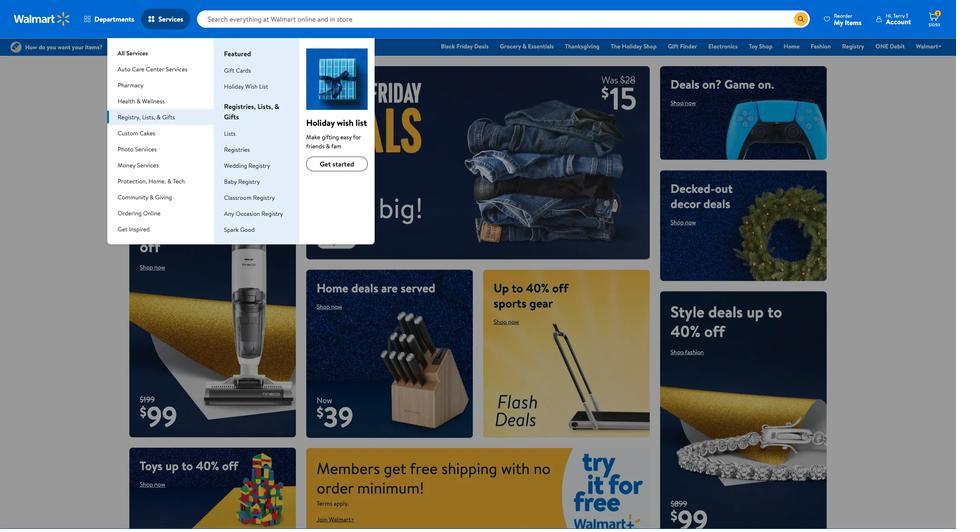 Task type: describe. For each thing, give the bounding box(es) containing it.
search icon image
[[798, 16, 805, 23]]

any occasion registry
[[224, 209, 283, 218]]

on.
[[758, 76, 774, 93]]

services for all services
[[126, 49, 148, 57]]

40% inside up to 40% off sports gear
[[526, 279, 550, 296]]

holiday wish list link
[[224, 82, 268, 90]]

t
[[906, 12, 909, 19]]

fashion
[[685, 348, 704, 356]]

now $ 39
[[317, 395, 354, 436]]

lists, for registries,
[[258, 102, 273, 111]]

my
[[834, 18, 843, 27]]

decked-
[[671, 180, 715, 197]]

the holiday shop
[[611, 42, 657, 50]]

occasion
[[236, 209, 260, 218]]

holiday for list
[[306, 116, 335, 129]]

shop for high tech gifts, huge savings
[[140, 114, 153, 122]]

& inside holiday wish list make gifting easy for friends & fam
[[326, 142, 330, 150]]

to inside up to 40% off sports gear
[[512, 279, 523, 296]]

shop now link for home deals up to 30% off
[[140, 263, 165, 272]]

wedding registry link
[[224, 161, 270, 170]]

gifts,
[[195, 76, 222, 93]]

& inside dropdown button
[[150, 193, 154, 201]]

get for get started
[[320, 159, 331, 169]]

home deals up to 30% off
[[140, 197, 219, 257]]

2 horizontal spatial holiday
[[622, 42, 642, 50]]

on?
[[703, 76, 722, 93]]

now for toys up to 40% off
[[154, 480, 165, 489]]

started
[[333, 159, 354, 169]]

one debit
[[876, 42, 905, 50]]

ordering online button
[[107, 205, 214, 221]]

up
[[494, 279, 509, 296]]

shop fashion
[[671, 348, 704, 356]]

list
[[356, 116, 367, 129]]

wedding
[[224, 161, 247, 170]]

shop for style deals up to 40% off
[[671, 348, 684, 356]]

toy
[[749, 42, 758, 50]]

community & giving button
[[107, 189, 214, 205]]

now
[[317, 395, 332, 406]]

now for home deals up to 30% off
[[154, 263, 165, 272]]

community
[[118, 193, 148, 201]]

now for decked-out decor deals
[[685, 218, 696, 226]]

& inside registries, lists, & gifts
[[275, 102, 279, 111]]

ordering online
[[118, 209, 161, 217]]

gifting
[[322, 133, 339, 141]]

gift finder link
[[664, 42, 701, 51]]

3
[[937, 10, 940, 17]]

wish
[[337, 116, 354, 129]]

0 horizontal spatial walmart+
[[329, 515, 355, 524]]

$899
[[671, 498, 688, 509]]

cards
[[236, 66, 251, 74]]

deals inside the "decked-out decor deals"
[[704, 195, 731, 212]]

departments button
[[77, 9, 141, 29]]

off inside home deals up to 30% off
[[140, 236, 160, 257]]

home for 39
[[317, 279, 349, 296]]

$ for 99
[[140, 402, 147, 421]]

30%
[[179, 216, 207, 238]]

classroom registry link
[[224, 193, 275, 202]]

holiday wish list make gifting easy for friends & fam
[[306, 116, 367, 150]]

deals inside black friday deals link
[[474, 42, 489, 50]]

one debit link
[[872, 42, 909, 51]]

protection, home, & tech button
[[107, 173, 214, 189]]

home,
[[149, 177, 166, 185]]

high tech gifts, huge savings
[[140, 76, 252, 108]]

gift cards link
[[224, 66, 251, 74]]

terms
[[317, 499, 332, 508]]

2 vertical spatial up
[[165, 457, 179, 474]]

style deals up to 40% off
[[671, 301, 782, 342]]

center
[[146, 65, 164, 73]]

auto care center services
[[118, 65, 187, 73]]

money
[[118, 161, 135, 169]]

walmart image
[[14, 12, 70, 26]]

custom cakes
[[118, 129, 155, 137]]

gift for gift cards
[[224, 66, 234, 74]]

classroom
[[224, 193, 252, 202]]

lists link
[[224, 129, 236, 138]]

shop now for decked-out decor deals
[[671, 218, 696, 226]]

debit
[[890, 42, 905, 50]]

join
[[317, 515, 328, 524]]

off inside up to 40% off sports gear
[[552, 279, 568, 296]]

shop fashion link
[[671, 348, 704, 356]]

big!
[[379, 188, 423, 227]]

save
[[317, 188, 372, 227]]

now dollar 39 null group
[[306, 395, 354, 438]]

thanksgiving
[[565, 42, 600, 50]]

shop now link for save big!
[[317, 235, 356, 249]]

shop now for high tech gifts, huge savings
[[140, 114, 165, 122]]

tech
[[168, 76, 192, 93]]

friday
[[457, 42, 473, 50]]

registry, lists, & gifts
[[118, 113, 175, 121]]

the holiday shop link
[[607, 42, 661, 51]]

services for money services
[[137, 161, 159, 169]]

shop for save big!
[[324, 238, 337, 246]]

toy shop
[[749, 42, 773, 50]]

money services
[[118, 161, 159, 169]]

spark good link
[[224, 225, 255, 234]]

items
[[845, 18, 862, 27]]

home link
[[780, 42, 804, 51]]

shop for toys up to 40% off
[[140, 480, 153, 489]]

fashion link
[[807, 42, 835, 51]]

care
[[132, 65, 145, 73]]

shop for deals on? game on.
[[671, 99, 684, 107]]

giving
[[155, 193, 172, 201]]

now for deals on? game on.
[[685, 99, 696, 107]]

cakes
[[140, 129, 155, 137]]

reorder
[[834, 12, 853, 19]]

$199 $ 99
[[140, 394, 177, 435]]

shipping
[[442, 457, 497, 479]]

thanksgiving link
[[561, 42, 604, 51]]

lists, for registry,
[[142, 113, 155, 121]]

was dollar $899, now dollar 99 group
[[660, 498, 708, 529]]

registry for classroom registry
[[253, 193, 275, 202]]

photo services
[[118, 145, 157, 153]]

departments
[[94, 14, 134, 24]]

auto care center services button
[[107, 61, 214, 77]]

wedding registry
[[224, 161, 270, 170]]

shop now for up to 40% off sports gear
[[494, 317, 519, 326]]

registry right occasion
[[261, 209, 283, 218]]

all services link
[[107, 38, 214, 61]]



Task type: vqa. For each thing, say whether or not it's contained in the screenshot.
Subtotal's "$1,198.00"
no



Task type: locate. For each thing, give the bounding box(es) containing it.
health & wellness
[[118, 97, 165, 105]]

1 horizontal spatial deals
[[671, 76, 700, 93]]

registry for wedding registry
[[248, 161, 270, 170]]

lists
[[224, 129, 236, 138]]

Search search field
[[197, 10, 810, 28]]

to inside home deals up to 30% off
[[161, 216, 175, 238]]

deals left 'on?'
[[671, 76, 700, 93]]

all services
[[118, 49, 148, 57]]

holiday down gift cards link
[[224, 82, 244, 90]]

deals for home deals up to 30% off
[[184, 197, 219, 218]]

up to 40% off sports gear
[[494, 279, 568, 311]]

apply.
[[334, 499, 349, 508]]

friends
[[306, 142, 325, 150]]

fashion
[[811, 42, 831, 50]]

gifts for registry, lists, & gifts
[[162, 113, 175, 121]]

0 vertical spatial gift
[[668, 42, 679, 50]]

services down cakes
[[135, 145, 157, 153]]

lists, up cakes
[[142, 113, 155, 121]]

shop now for save big!
[[324, 238, 349, 246]]

0 vertical spatial 40%
[[526, 279, 550, 296]]

gift for gift finder
[[668, 42, 679, 50]]

game
[[725, 76, 755, 93]]

1 vertical spatial holiday
[[224, 82, 244, 90]]

shop for up to 40% off sports gear
[[494, 317, 507, 326]]

easy
[[341, 133, 352, 141]]

deals right style
[[708, 301, 743, 322]]

black friday deals link
[[437, 42, 493, 51]]

huge
[[225, 76, 252, 93]]

get left inspired
[[118, 225, 128, 233]]

2 vertical spatial 40%
[[196, 457, 219, 474]]

gifts down the "health & wellness" dropdown button
[[162, 113, 175, 121]]

$10.93
[[929, 22, 940, 27]]

grocery & essentials link
[[496, 42, 558, 51]]

home for 99
[[140, 197, 181, 218]]

registry, lists, & gifts button
[[107, 109, 214, 125]]

custom
[[118, 129, 138, 137]]

home inside home deals up to 30% off
[[140, 197, 181, 218]]

gift left 'cards'
[[224, 66, 234, 74]]

now for save big!
[[338, 238, 349, 246]]

0 horizontal spatial gift
[[224, 66, 234, 74]]

2 vertical spatial home
[[317, 279, 349, 296]]

deals for style deals up to 40% off
[[708, 301, 743, 322]]

holiday for list
[[224, 82, 244, 90]]

get inside dropdown button
[[118, 225, 128, 233]]

money services button
[[107, 157, 214, 173]]

1 horizontal spatial home
[[317, 279, 349, 296]]

shop now link for home deals are served
[[317, 302, 342, 311]]

gifts inside registries, lists, & gifts
[[224, 112, 239, 122]]

custom cakes button
[[107, 125, 214, 141]]

gift
[[668, 42, 679, 50], [224, 66, 234, 74]]

2 horizontal spatial home
[[784, 42, 800, 50]]

1 horizontal spatial 40%
[[526, 279, 550, 296]]

registry for baby registry
[[238, 177, 260, 186]]

get left started
[[320, 159, 331, 169]]

pharmacy button
[[107, 77, 214, 93]]

registry up classroom registry "link"
[[238, 177, 260, 186]]

0 vertical spatial holiday
[[622, 42, 642, 50]]

deals inside the style deals up to 40% off
[[708, 301, 743, 322]]

2 horizontal spatial $
[[671, 506, 678, 526]]

0 vertical spatial up
[[140, 216, 157, 238]]

0 horizontal spatial $
[[140, 402, 147, 421]]

shop for home deals up to 30% off
[[140, 263, 153, 272]]

served
[[401, 279, 436, 296]]

services for photo services
[[135, 145, 157, 153]]

shop now for toys up to 40% off
[[140, 480, 165, 489]]

0 vertical spatial lists,
[[258, 102, 273, 111]]

0 horizontal spatial get
[[118, 225, 128, 233]]

Walmart Site-Wide search field
[[197, 10, 810, 28]]

services inside dropdown button
[[166, 65, 187, 73]]

home inside "link"
[[784, 42, 800, 50]]

services up all services link
[[158, 14, 183, 24]]

0 horizontal spatial up
[[140, 216, 157, 238]]

spark
[[224, 225, 239, 234]]

2 horizontal spatial up
[[747, 301, 764, 322]]

0 vertical spatial home
[[784, 42, 800, 50]]

reorder my items
[[834, 12, 862, 27]]

lists, inside registries, lists, & gifts
[[258, 102, 273, 111]]

0 horizontal spatial gifts
[[162, 113, 175, 121]]

holiday wish list
[[224, 82, 268, 90]]

get inside "link"
[[320, 159, 331, 169]]

get for get inspired
[[118, 225, 128, 233]]

free
[[410, 457, 438, 479]]

inspired
[[129, 225, 150, 233]]

shop
[[644, 42, 657, 50], [759, 42, 773, 50], [671, 99, 684, 107], [140, 114, 153, 122], [671, 218, 684, 226], [324, 238, 337, 246], [140, 263, 153, 272], [317, 302, 330, 311], [494, 317, 507, 326], [671, 348, 684, 356], [140, 480, 153, 489]]

up
[[140, 216, 157, 238], [747, 301, 764, 322], [165, 457, 179, 474]]

1 vertical spatial home
[[140, 197, 181, 218]]

make
[[306, 133, 320, 141]]

1 vertical spatial deals
[[671, 76, 700, 93]]

toys up to 40% off
[[140, 457, 238, 474]]

photo services button
[[107, 141, 214, 157]]

are
[[381, 279, 398, 296]]

no
[[534, 457, 551, 479]]

99
[[147, 397, 177, 435]]

registries
[[224, 145, 250, 154]]

shop now link for decked-out decor deals
[[671, 218, 696, 226]]

lists, inside dropdown button
[[142, 113, 155, 121]]

get started link
[[306, 157, 368, 171]]

wellness
[[142, 97, 165, 105]]

gifts for registries, lists, & gifts
[[224, 112, 239, 122]]

members get free shipping with no order minimum! terms apply.
[[317, 457, 551, 508]]

all
[[118, 49, 125, 57]]

gift left finder
[[668, 42, 679, 50]]

0 vertical spatial walmart+
[[916, 42, 942, 50]]

gifts down the registries,
[[224, 112, 239, 122]]

shop now link for deals on? game on.
[[671, 99, 696, 107]]

deals left any
[[184, 197, 219, 218]]

gifts inside registry, lists, & gifts dropdown button
[[162, 113, 175, 121]]

shop now link for high tech gifts, huge savings
[[140, 114, 165, 122]]

up inside the style deals up to 40% off
[[747, 301, 764, 322]]

health
[[118, 97, 135, 105]]

registry, lists, & gifts image
[[306, 48, 368, 110]]

0 horizontal spatial 40%
[[196, 457, 219, 474]]

0 vertical spatial deals
[[474, 42, 489, 50]]

tech
[[173, 177, 185, 185]]

0 horizontal spatial holiday
[[224, 82, 244, 90]]

shop for decked-out decor deals
[[671, 218, 684, 226]]

1 vertical spatial up
[[747, 301, 764, 322]]

holiday right the
[[622, 42, 642, 50]]

shop now link for up to 40% off sports gear
[[494, 317, 519, 326]]

registry
[[842, 42, 865, 50], [248, 161, 270, 170], [238, 177, 260, 186], [253, 193, 275, 202], [261, 209, 283, 218]]

1 horizontal spatial holiday
[[306, 116, 335, 129]]

hi, terry t account
[[886, 12, 911, 26]]

1 vertical spatial walmart+
[[329, 515, 355, 524]]

$199
[[140, 394, 155, 405]]

shop now for home deals up to 30% off
[[140, 263, 165, 272]]

2 horizontal spatial 40%
[[671, 320, 701, 342]]

hi,
[[886, 12, 892, 19]]

up for style deals up to 40% off
[[747, 301, 764, 322]]

home
[[784, 42, 800, 50], [140, 197, 181, 218], [317, 279, 349, 296]]

deals left are
[[351, 279, 378, 296]]

now for home deals are served
[[331, 302, 342, 311]]

gear
[[530, 295, 553, 311]]

ordering
[[118, 209, 142, 217]]

gift finder
[[668, 42, 697, 50]]

gift cards
[[224, 66, 251, 74]]

up inside home deals up to 30% off
[[140, 216, 157, 238]]

now for high tech gifts, huge savings
[[154, 114, 165, 122]]

the
[[611, 42, 621, 50]]

black friday deals
[[441, 42, 489, 50]]

walmart+ link
[[912, 42, 946, 51]]

deals right decor
[[704, 195, 731, 212]]

1 vertical spatial gift
[[224, 66, 234, 74]]

registry,
[[118, 113, 141, 121]]

shop now for deals on? game on.
[[671, 99, 696, 107]]

services up protection, home, & tech
[[137, 161, 159, 169]]

1 horizontal spatial $
[[317, 403, 324, 422]]

shop now link for toys up to 40% off
[[140, 480, 165, 489]]

join walmart+
[[317, 515, 355, 524]]

gift inside gift finder link
[[668, 42, 679, 50]]

deals
[[704, 195, 731, 212], [184, 197, 219, 218], [351, 279, 378, 296], [708, 301, 743, 322]]

get started
[[320, 159, 354, 169]]

$
[[140, 402, 147, 421], [317, 403, 324, 422], [671, 506, 678, 526]]

holiday inside holiday wish list make gifting easy for friends & fam
[[306, 116, 335, 129]]

walmart+ down the $10.93
[[916, 42, 942, 50]]

0 horizontal spatial home
[[140, 197, 181, 218]]

40% inside the style deals up to 40% off
[[671, 320, 701, 342]]

deals on? game on.
[[671, 76, 774, 93]]

registry down items
[[842, 42, 865, 50]]

account
[[886, 17, 911, 26]]

holiday up make
[[306, 116, 335, 129]]

baby
[[224, 177, 237, 186]]

essentials
[[528, 42, 554, 50]]

one
[[876, 42, 889, 50]]

grocery & essentials
[[500, 42, 554, 50]]

deals inside home deals up to 30% off
[[184, 197, 219, 218]]

services right all
[[126, 49, 148, 57]]

was dollar $199, now dollar 99 group
[[129, 394, 177, 438]]

registry up any occasion registry link
[[253, 193, 275, 202]]

now for up to 40% off sports gear
[[508, 317, 519, 326]]

black
[[441, 42, 455, 50]]

terry
[[894, 12, 905, 19]]

off inside the style deals up to 40% off
[[705, 320, 725, 342]]

1 vertical spatial 40%
[[671, 320, 701, 342]]

lists, down list
[[258, 102, 273, 111]]

up for home deals up to 30% off
[[140, 216, 157, 238]]

0 horizontal spatial deals
[[474, 42, 489, 50]]

baby registry link
[[224, 177, 260, 186]]

shop now for home deals are served
[[317, 302, 342, 311]]

1 horizontal spatial walmart+
[[916, 42, 942, 50]]

$ inside $199 $ 99
[[140, 402, 147, 421]]

registry up baby registry
[[248, 161, 270, 170]]

any
[[224, 209, 234, 218]]

1 horizontal spatial gifts
[[224, 112, 239, 122]]

deals right friday at the top left of page
[[474, 42, 489, 50]]

deals for home deals are served
[[351, 279, 378, 296]]

0 vertical spatial get
[[320, 159, 331, 169]]

1 vertical spatial get
[[118, 225, 128, 233]]

1 vertical spatial lists,
[[142, 113, 155, 121]]

get
[[384, 457, 406, 479]]

services inside dropdown button
[[158, 14, 183, 24]]

$ inside "now $ 39"
[[317, 403, 324, 422]]

1 horizontal spatial gift
[[668, 42, 679, 50]]

1 horizontal spatial lists,
[[258, 102, 273, 111]]

walmart+ down apply.
[[329, 515, 355, 524]]

2 vertical spatial holiday
[[306, 116, 335, 129]]

services up tech
[[166, 65, 187, 73]]

0 horizontal spatial lists,
[[142, 113, 155, 121]]

$ for 39
[[317, 403, 324, 422]]

grocery
[[500, 42, 521, 50]]

shop for home deals are served
[[317, 302, 330, 311]]

1 horizontal spatial up
[[165, 457, 179, 474]]

spark good
[[224, 225, 255, 234]]

to inside the style deals up to 40% off
[[768, 301, 782, 322]]

1 horizontal spatial get
[[320, 159, 331, 169]]



